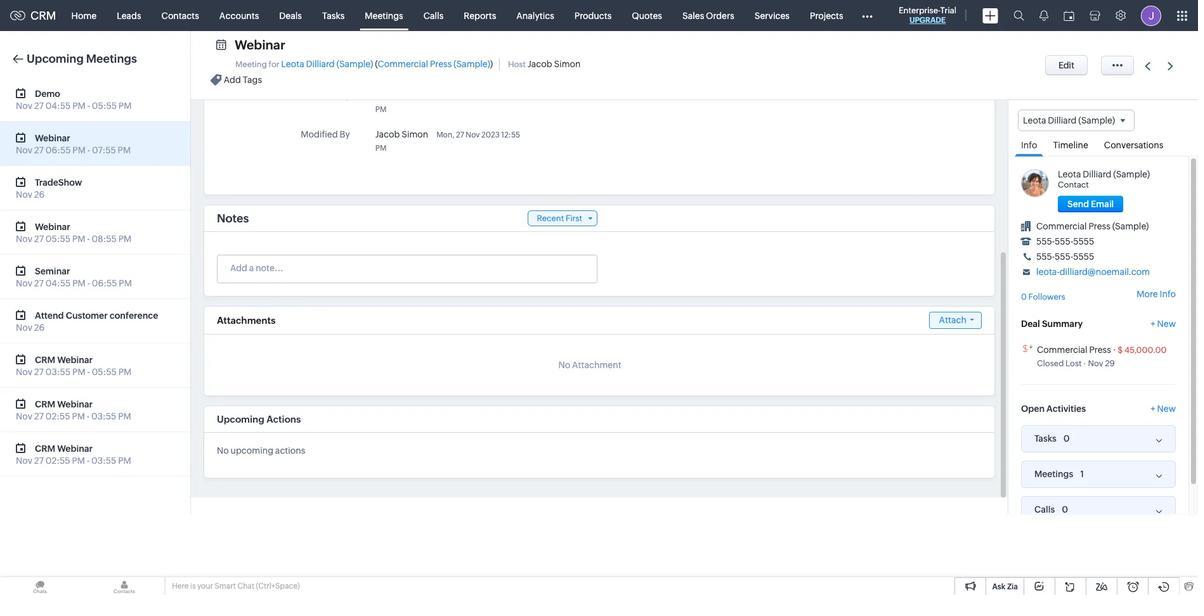 Task type: describe. For each thing, give the bounding box(es) containing it.
quotes
[[632, 10, 662, 21]]

nov inside tradeshow nov 26
[[16, 190, 32, 200]]

chats image
[[0, 578, 80, 596]]

host jacob simon
[[508, 59, 581, 69]]

2 555-555-5555 from the top
[[1036, 252, 1094, 262]]

conference
[[110, 311, 158, 321]]

simon for modified by
[[402, 129, 428, 140]]

0 for tasks
[[1064, 434, 1070, 444]]

2 + from the top
[[1151, 404, 1156, 414]]

no upcoming actions
[[217, 446, 305, 456]]

demo
[[35, 88, 60, 99]]

by for created by
[[340, 91, 350, 101]]

0 vertical spatial press
[[430, 59, 452, 69]]

2023 for modified by
[[481, 131, 500, 140]]

2 new from the top
[[1157, 404, 1176, 414]]

reports
[[464, 10, 496, 21]]

attachments
[[217, 315, 276, 326]]

actions
[[275, 446, 305, 456]]

jacob for modified by
[[375, 129, 400, 140]]

host
[[508, 60, 526, 69]]

closed
[[1037, 359, 1064, 368]]

attach link
[[929, 312, 982, 329]]

(sample) for leota dilliard (sample) contact
[[1113, 169, 1150, 180]]

here is your smart chat (ctrl+space)
[[172, 582, 300, 591]]

27 inside webinar nov 27 06:55 pm - 07:55 pm
[[34, 145, 44, 155]]

05:55 inside webinar nov 27 05:55 pm - 08:55 pm
[[46, 234, 70, 244]]

- inside webinar nov 27 06:55 pm - 07:55 pm
[[87, 145, 90, 155]]

commercial press link
[[1037, 345, 1111, 355]]

quotes link
[[622, 0, 672, 31]]

enterprise-
[[899, 6, 940, 15]]

ask zia
[[992, 583, 1018, 592]]

Add a note... field
[[218, 262, 596, 275]]

)
[[490, 59, 493, 69]]

sales orders link
[[672, 0, 745, 31]]

0 horizontal spatial dilliard
[[306, 59, 335, 69]]

webinar inside webinar nov 27 06:55 pm - 07:55 pm
[[35, 133, 70, 143]]

open
[[1021, 404, 1045, 414]]

seminar nov 27 04:55 pm - 06:55 pm
[[16, 266, 132, 289]]

27 inside seminar nov 27 04:55 pm - 06:55 pm
[[34, 278, 44, 289]]

more info link
[[1137, 290, 1176, 300]]

mon, 27 nov 2023 12:55 pm for created by
[[375, 92, 520, 114]]

upcoming actions
[[217, 414, 301, 425]]

nov inside demo nov 27 04:55 pm - 05:55 pm
[[16, 101, 32, 111]]

27 inside webinar nov 27 05:55 pm - 08:55 pm
[[34, 234, 44, 244]]

deal
[[1021, 319, 1040, 329]]

first
[[566, 214, 582, 223]]

nov inside webinar nov 27 06:55 pm - 07:55 pm
[[16, 145, 32, 155]]

analytics
[[517, 10, 554, 21]]

here
[[172, 582, 189, 591]]

no attachment
[[558, 360, 621, 370]]

0 for calls
[[1062, 505, 1068, 515]]

followers
[[1029, 293, 1066, 302]]

27 inside crm webinar nov 27 03:55 pm - 05:55 pm
[[34, 367, 44, 377]]

signals element
[[1032, 0, 1056, 31]]

chat
[[237, 582, 254, 591]]

your
[[197, 582, 213, 591]]

0 horizontal spatial info
[[1021, 140, 1037, 150]]

summary
[[1042, 319, 1083, 329]]

signals image
[[1040, 10, 1049, 21]]

for
[[269, 60, 279, 69]]

crm inside crm webinar nov 27 03:55 pm - 05:55 pm
[[35, 355, 55, 365]]

meeting
[[235, 60, 267, 69]]

mon, 27 nov 2023 12:55 pm for modified by
[[375, 131, 520, 153]]

leota for leota dilliard (sample) contact
[[1058, 169, 1081, 180]]

04:55 for seminar
[[46, 278, 71, 289]]

1 02:55 from the top
[[46, 412, 70, 422]]

smart
[[215, 582, 236, 591]]

08:55
[[92, 234, 117, 244]]

0 vertical spatial jacob
[[528, 59, 552, 69]]

projects
[[810, 10, 843, 21]]

0 vertical spatial ·
[[1113, 345, 1116, 355]]

commercial press · $ 45,000.00 closed lost · nov 29
[[1037, 345, 1167, 368]]

2023 for created by
[[481, 92, 500, 101]]

calls link
[[413, 0, 454, 31]]

12:55 for modified by
[[501, 131, 520, 140]]

lost
[[1066, 359, 1082, 368]]

projects link
[[800, 0, 854, 31]]

services link
[[745, 0, 800, 31]]

2 vertical spatial 03:55
[[91, 456, 116, 466]]

add tags
[[224, 75, 262, 85]]

more
[[1137, 290, 1158, 300]]

2 vertical spatial meetings
[[1035, 470, 1074, 480]]

crm link
[[10, 9, 56, 22]]

2 5555 from the top
[[1073, 252, 1094, 262]]

05:55 inside demo nov 27 04:55 pm - 05:55 pm
[[92, 101, 117, 111]]

services
[[755, 10, 790, 21]]

1 vertical spatial leota dilliard (sample) link
[[1058, 169, 1150, 180]]

deals link
[[269, 0, 312, 31]]

activities
[[1047, 404, 1086, 414]]

trial
[[940, 6, 957, 15]]

tradeshow
[[35, 177, 82, 187]]

leads link
[[107, 0, 151, 31]]

0 horizontal spatial leota
[[281, 59, 304, 69]]

enterprise-trial upgrade
[[899, 6, 957, 25]]

29
[[1105, 359, 1115, 368]]

tags
[[243, 75, 262, 85]]

press for commercial press (sample)
[[1089, 221, 1111, 232]]

jacob for created by
[[375, 91, 400, 101]]

0 horizontal spatial tasks
[[322, 10, 345, 21]]

(sample) for commercial press (sample)
[[1112, 221, 1149, 232]]

leota for leota dilliard (sample)
[[1023, 115, 1046, 126]]

dilliard@noemail.com
[[1060, 267, 1150, 277]]

home link
[[61, 0, 107, 31]]

sales
[[683, 10, 704, 21]]

leota-dilliard@noemail.com
[[1036, 267, 1150, 277]]

nov inside webinar nov 27 05:55 pm - 08:55 pm
[[16, 234, 32, 244]]

created by
[[305, 91, 350, 101]]

demo nov 27 04:55 pm - 05:55 pm
[[16, 88, 132, 111]]

leota-
[[1036, 267, 1060, 277]]

seminar
[[35, 266, 70, 276]]

products
[[575, 10, 612, 21]]

mon, for created by
[[436, 92, 454, 101]]

meetings link
[[355, 0, 413, 31]]

1 crm webinar nov 27 02:55 pm - 03:55 pm from the top
[[16, 399, 131, 422]]

modified
[[301, 129, 338, 140]]

0 horizontal spatial meetings
[[86, 52, 137, 65]]

webinar nov 27 06:55 pm - 07:55 pm
[[16, 133, 131, 155]]

attend customer conference nov 26
[[16, 311, 158, 333]]

leota dilliard (sample)
[[1023, 115, 1115, 126]]

analytics link
[[506, 0, 564, 31]]

contact
[[1058, 180, 1089, 190]]

(sample) for leota dilliard (sample)
[[1079, 115, 1115, 126]]

modified by
[[301, 129, 350, 140]]

0 vertical spatial 0
[[1021, 293, 1027, 302]]



Task type: vqa. For each thing, say whether or not it's contained in the screenshot.


Task type: locate. For each thing, give the bounding box(es) containing it.
tradeshow nov 26
[[16, 177, 82, 200]]

profile image
[[1141, 5, 1161, 26]]

0 vertical spatial mon, 27 nov 2023 12:55 pm
[[375, 92, 520, 114]]

1 04:55 from the top
[[46, 101, 71, 111]]

· right lost
[[1084, 359, 1086, 368]]

attach
[[939, 315, 967, 325]]

jacob right modified by
[[375, 129, 400, 140]]

0 vertical spatial info
[[1021, 140, 1037, 150]]

leota
[[281, 59, 304, 69], [1023, 115, 1046, 126], [1058, 169, 1081, 180]]

2 horizontal spatial dilliard
[[1083, 169, 1112, 180]]

meetings up (
[[365, 10, 403, 21]]

leota dilliard (sample) link up created by
[[281, 59, 373, 69]]

contacts image
[[84, 578, 164, 596]]

27
[[456, 92, 464, 101], [34, 101, 44, 111], [456, 131, 464, 140], [34, 145, 44, 155], [34, 234, 44, 244], [34, 278, 44, 289], [34, 367, 44, 377], [34, 412, 44, 422], [34, 456, 44, 466]]

upgrade
[[910, 16, 946, 25]]

nov inside crm webinar nov 27 03:55 pm - 05:55 pm
[[16, 367, 32, 377]]

customer
[[66, 311, 108, 321]]

2 vertical spatial commercial
[[1037, 345, 1088, 355]]

dilliard up contact
[[1083, 169, 1112, 180]]

0 horizontal spatial leota dilliard (sample) link
[[281, 59, 373, 69]]

contacts link
[[151, 0, 209, 31]]

simon
[[554, 59, 581, 69], [402, 91, 428, 101], [402, 129, 428, 140]]

26 inside tradeshow nov 26
[[34, 190, 45, 200]]

1 vertical spatial 5555
[[1073, 252, 1094, 262]]

no for no attachment
[[558, 360, 570, 370]]

0 vertical spatial 06:55
[[46, 145, 71, 155]]

04:55
[[46, 101, 71, 111], [46, 278, 71, 289]]

by
[[340, 91, 350, 101], [340, 129, 350, 140]]

0 vertical spatial simon
[[554, 59, 581, 69]]

04:55 down demo
[[46, 101, 71, 111]]

(sample) down the conversations
[[1113, 169, 1150, 180]]

(ctrl+space)
[[256, 582, 300, 591]]

0 horizontal spatial upcoming
[[27, 52, 84, 65]]

search element
[[1006, 0, 1032, 31]]

0 vertical spatial mon,
[[436, 92, 454, 101]]

upcoming
[[231, 446, 273, 456]]

upcoming for upcoming actions
[[217, 414, 264, 425]]

- inside webinar nov 27 05:55 pm - 08:55 pm
[[87, 234, 90, 244]]

1 26 from the top
[[34, 190, 45, 200]]

555-555-5555 down 'commercial press (sample)' at top
[[1036, 237, 1094, 247]]

Leota Dilliard (Sample) field
[[1018, 110, 1135, 131]]

2 vertical spatial 0
[[1062, 505, 1068, 515]]

0 followers
[[1021, 293, 1066, 302]]

2 mon, 27 nov 2023 12:55 pm from the top
[[375, 131, 520, 153]]

mon, for modified by
[[436, 131, 454, 140]]

1 vertical spatial upcoming
[[217, 414, 264, 425]]

(sample) up timeline "link" at the top of page
[[1079, 115, 1115, 126]]

1 vertical spatial commercial press (sample) link
[[1036, 221, 1149, 232]]

dilliard inside leota dilliard (sample) contact
[[1083, 169, 1112, 180]]

1 vertical spatial 2023
[[481, 131, 500, 140]]

home
[[71, 10, 97, 21]]

1 horizontal spatial ·
[[1113, 345, 1116, 355]]

0 vertical spatial 04:55
[[46, 101, 71, 111]]

1 vertical spatial meetings
[[86, 52, 137, 65]]

upcoming up upcoming
[[217, 414, 264, 425]]

press down calls 'link'
[[430, 59, 452, 69]]

0 vertical spatial meetings
[[365, 10, 403, 21]]

0 horizontal spatial no
[[217, 446, 229, 456]]

timeline link
[[1047, 131, 1095, 156]]

26 inside attend customer conference nov 26
[[34, 323, 45, 333]]

dilliard up created at the left
[[306, 59, 335, 69]]

04:55 down 'seminar'
[[46, 278, 71, 289]]

add
[[224, 75, 241, 85]]

jacob simon for modified by
[[375, 129, 428, 140]]

1 horizontal spatial commercial press (sample) link
[[1036, 221, 1149, 232]]

tasks right the deals link
[[322, 10, 345, 21]]

contacts
[[162, 10, 199, 21]]

info right more
[[1160, 290, 1176, 300]]

2 mon, from the top
[[436, 131, 454, 140]]

2 04:55 from the top
[[46, 278, 71, 289]]

create menu element
[[975, 0, 1006, 31]]

info
[[1021, 140, 1037, 150], [1160, 290, 1176, 300]]

new down more info link
[[1157, 319, 1176, 329]]

1 vertical spatial simon
[[402, 91, 428, 101]]

commercial down meetings link
[[378, 59, 428, 69]]

1 vertical spatial mon,
[[436, 131, 454, 140]]

0 vertical spatial 555-555-5555
[[1036, 237, 1094, 247]]

tasks link
[[312, 0, 355, 31]]

12:55 for created by
[[501, 92, 520, 101]]

(sample) inside leota dilliard (sample) contact
[[1113, 169, 1150, 180]]

press for commercial press · $ 45,000.00 closed lost · nov 29
[[1089, 345, 1111, 355]]

2 vertical spatial jacob
[[375, 129, 400, 140]]

0 horizontal spatial ·
[[1084, 359, 1086, 368]]

0 vertical spatial + new
[[1151, 319, 1176, 329]]

leota inside leota dilliard (sample) field
[[1023, 115, 1046, 126]]

1 + new from the top
[[1151, 319, 1176, 329]]

press up the 29
[[1089, 345, 1111, 355]]

sales orders
[[683, 10, 734, 21]]

1 2023 from the top
[[481, 92, 500, 101]]

1 12:55 from the top
[[501, 92, 520, 101]]

0 vertical spatial 02:55
[[46, 412, 70, 422]]

2 26 from the top
[[34, 323, 45, 333]]

1 vertical spatial dilliard
[[1048, 115, 1077, 126]]

actions
[[267, 414, 301, 425]]

leota right for
[[281, 59, 304, 69]]

deals
[[279, 10, 302, 21]]

simon for created by
[[402, 91, 428, 101]]

0 vertical spatial leota dilliard (sample) link
[[281, 59, 373, 69]]

leota inside leota dilliard (sample) contact
[[1058, 169, 1081, 180]]

jacob down (
[[375, 91, 400, 101]]

webinar inside webinar nov 27 05:55 pm - 08:55 pm
[[35, 222, 70, 232]]

commercial inside commercial press · $ 45,000.00 closed lost · nov 29
[[1037, 345, 1088, 355]]

ask
[[992, 583, 1006, 592]]

dilliard up timeline "link" at the top of page
[[1048, 115, 1077, 126]]

1 vertical spatial jacob
[[375, 91, 400, 101]]

mon, 27 nov 2023 12:55 pm
[[375, 92, 520, 114], [375, 131, 520, 153]]

timeline
[[1053, 140, 1088, 150]]

2 horizontal spatial leota
[[1058, 169, 1081, 180]]

1 vertical spatial 0
[[1064, 434, 1070, 444]]

0 vertical spatial 26
[[34, 190, 45, 200]]

2 crm webinar nov 27 02:55 pm - 03:55 pm from the top
[[16, 444, 131, 466]]

upcoming for upcoming meetings
[[27, 52, 84, 65]]

12:55
[[501, 92, 520, 101], [501, 131, 520, 140]]

upcoming up demo
[[27, 52, 84, 65]]

(sample)
[[337, 59, 373, 69], [454, 59, 490, 69], [1079, 115, 1115, 126], [1113, 169, 1150, 180], [1112, 221, 1149, 232]]

dilliard inside field
[[1048, 115, 1077, 126]]

2 vertical spatial leota
[[1058, 169, 1081, 180]]

1 vertical spatial tasks
[[1035, 434, 1057, 444]]

leota up contact
[[1058, 169, 1081, 180]]

2 by from the top
[[340, 129, 350, 140]]

leota-dilliard@noemail.com link
[[1036, 267, 1150, 277]]

27 inside demo nov 27 04:55 pm - 05:55 pm
[[34, 101, 44, 111]]

0 vertical spatial dilliard
[[306, 59, 335, 69]]

new
[[1157, 319, 1176, 329], [1157, 404, 1176, 414]]

1 vertical spatial 04:55
[[46, 278, 71, 289]]

1 vertical spatial jacob simon
[[375, 129, 428, 140]]

more info
[[1137, 290, 1176, 300]]

jacob right host
[[528, 59, 552, 69]]

nov inside commercial press · $ 45,000.00 closed lost · nov 29
[[1088, 359, 1103, 368]]

05:55 down attend customer conference nov 26
[[92, 367, 117, 377]]

555-
[[1036, 237, 1055, 247], [1055, 237, 1073, 247], [1036, 252, 1055, 262], [1055, 252, 1073, 262]]

+ up 45,000.00
[[1151, 319, 1156, 329]]

nov
[[466, 92, 480, 101], [16, 101, 32, 111], [466, 131, 480, 140], [16, 145, 32, 155], [16, 190, 32, 200], [16, 234, 32, 244], [16, 278, 32, 289], [16, 323, 32, 333], [1088, 359, 1103, 368], [16, 367, 32, 377], [16, 412, 32, 422], [16, 456, 32, 466]]

next record image
[[1168, 62, 1176, 70]]

meetings left 1
[[1035, 470, 1074, 480]]

2 jacob simon from the top
[[375, 129, 428, 140]]

1 jacob simon from the top
[[375, 91, 428, 101]]

profile element
[[1134, 0, 1169, 31]]

1 vertical spatial 03:55
[[91, 412, 116, 422]]

meeting for leota dilliard (sample) ( commercial press (sample) )
[[235, 59, 493, 69]]

1 vertical spatial mon, 27 nov 2023 12:55 pm
[[375, 131, 520, 153]]

1 horizontal spatial meetings
[[365, 10, 403, 21]]

2 vertical spatial press
[[1089, 345, 1111, 355]]

0 vertical spatial 12:55
[[501, 92, 520, 101]]

upcoming
[[27, 52, 84, 65], [217, 414, 264, 425]]

previous record image
[[1145, 62, 1151, 70]]

commercial press (sample) link up leota-dilliard@noemail.com at the right of the page
[[1036, 221, 1149, 232]]

0 vertical spatial crm webinar nov 27 02:55 pm - 03:55 pm
[[16, 399, 131, 422]]

tasks down open activities
[[1035, 434, 1057, 444]]

press up dilliard@noemail.com
[[1089, 221, 1111, 232]]

1 new from the top
[[1157, 319, 1176, 329]]

1 555-555-5555 from the top
[[1036, 237, 1094, 247]]

nov inside seminar nov 27 04:55 pm - 06:55 pm
[[16, 278, 32, 289]]

0 vertical spatial tasks
[[322, 10, 345, 21]]

+
[[1151, 319, 1156, 329], [1151, 404, 1156, 414]]

06:55 up the "customer"
[[92, 278, 117, 289]]

07:55
[[92, 145, 116, 155]]

accounts link
[[209, 0, 269, 31]]

commercial for commercial press · $ 45,000.00 closed lost · nov 29
[[1037, 345, 1088, 355]]

open activities
[[1021, 404, 1086, 414]]

0 vertical spatial commercial
[[378, 59, 428, 69]]

- inside seminar nov 27 04:55 pm - 06:55 pm
[[87, 278, 90, 289]]

(sample) left host
[[454, 59, 490, 69]]

None button
[[1045, 55, 1088, 75], [1058, 196, 1124, 213], [1045, 55, 1088, 75], [1058, 196, 1124, 213]]

crm webinar nov 27 02:55 pm - 03:55 pm
[[16, 399, 131, 422], [16, 444, 131, 466]]

no left upcoming
[[217, 446, 229, 456]]

webinar
[[235, 37, 285, 52], [35, 133, 70, 143], [35, 222, 70, 232], [57, 355, 93, 365], [57, 399, 93, 409], [57, 444, 93, 454]]

05:55 up 07:55 on the top
[[92, 101, 117, 111]]

0 vertical spatial 2023
[[481, 92, 500, 101]]

upcoming meetings
[[27, 52, 137, 65]]

1 vertical spatial +
[[1151, 404, 1156, 414]]

no
[[558, 360, 570, 370], [217, 446, 229, 456]]

+ new down more info link
[[1151, 319, 1176, 329]]

2 vertical spatial simon
[[402, 129, 428, 140]]

555-555-5555 up leota-
[[1036, 252, 1094, 262]]

deal summary
[[1021, 319, 1083, 329]]

conversations link
[[1098, 131, 1170, 156]]

1 horizontal spatial leota dilliard (sample) link
[[1058, 169, 1150, 180]]

0 vertical spatial commercial press (sample) link
[[378, 59, 490, 69]]

tasks
[[322, 10, 345, 21], [1035, 434, 1057, 444]]

dilliard for leota dilliard (sample) contact
[[1083, 169, 1112, 180]]

0 horizontal spatial commercial press (sample) link
[[378, 59, 490, 69]]

0 vertical spatial jacob simon
[[375, 91, 428, 101]]

1 horizontal spatial leota
[[1023, 115, 1046, 126]]

26 down tradeshow
[[34, 190, 45, 200]]

reports link
[[454, 0, 506, 31]]

meetings down leads
[[86, 52, 137, 65]]

+ down 45,000.00
[[1151, 404, 1156, 414]]

2 2023 from the top
[[481, 131, 500, 140]]

press inside commercial press · $ 45,000.00 closed lost · nov 29
[[1089, 345, 1111, 355]]

info left timeline
[[1021, 140, 1037, 150]]

·
[[1113, 345, 1116, 355], [1084, 359, 1086, 368]]

1 vertical spatial new
[[1157, 404, 1176, 414]]

- inside demo nov 27 04:55 pm - 05:55 pm
[[87, 101, 90, 111]]

0 vertical spatial no
[[558, 360, 570, 370]]

leota dilliard (sample) link up contact
[[1058, 169, 1150, 180]]

0 vertical spatial by
[[340, 91, 350, 101]]

webinar inside crm webinar nov 27 03:55 pm - 05:55 pm
[[57, 355, 93, 365]]

calls inside 'link'
[[424, 10, 444, 21]]

05:55 up 'seminar'
[[46, 234, 70, 244]]

1 vertical spatial 26
[[34, 323, 45, 333]]

crm
[[30, 9, 56, 22], [35, 355, 55, 365], [35, 399, 55, 409], [35, 444, 55, 454]]

45,000.00
[[1125, 346, 1167, 355]]

(sample) left (
[[337, 59, 373, 69]]

new down 45,000.00
[[1157, 404, 1176, 414]]

new inside + new link
[[1157, 319, 1176, 329]]

(sample) up dilliard@noemail.com
[[1112, 221, 1149, 232]]

orders
[[706, 10, 734, 21]]

1 vertical spatial press
[[1089, 221, 1111, 232]]

1 by from the top
[[340, 91, 350, 101]]

· left $
[[1113, 345, 1116, 355]]

1 horizontal spatial tasks
[[1035, 434, 1057, 444]]

04:55 inside demo nov 27 04:55 pm - 05:55 pm
[[46, 101, 71, 111]]

Other Modules field
[[854, 5, 881, 26]]

0 vertical spatial 05:55
[[92, 101, 117, 111]]

1 horizontal spatial 06:55
[[92, 278, 117, 289]]

2 horizontal spatial meetings
[[1035, 470, 1074, 480]]

0 horizontal spatial calls
[[424, 10, 444, 21]]

1 mon, 27 nov 2023 12:55 pm from the top
[[375, 92, 520, 114]]

1 vertical spatial calls
[[1035, 505, 1055, 515]]

1 vertical spatial 02:55
[[46, 456, 70, 466]]

search image
[[1014, 10, 1024, 21]]

0 horizontal spatial 06:55
[[46, 145, 71, 155]]

1 vertical spatial 05:55
[[46, 234, 70, 244]]

2 vertical spatial 05:55
[[92, 367, 117, 377]]

2 vertical spatial dilliard
[[1083, 169, 1112, 180]]

0 vertical spatial calls
[[424, 10, 444, 21]]

06:55 inside seminar nov 27 04:55 pm - 06:55 pm
[[92, 278, 117, 289]]

1 vertical spatial leota
[[1023, 115, 1046, 126]]

commercial down contact
[[1036, 221, 1087, 232]]

commercial up lost
[[1037, 345, 1088, 355]]

04:55 for demo
[[46, 101, 71, 111]]

2 12:55 from the top
[[501, 131, 520, 140]]

03:55 inside crm webinar nov 27 03:55 pm - 05:55 pm
[[46, 367, 71, 377]]

1 horizontal spatial info
[[1160, 290, 1176, 300]]

- inside crm webinar nov 27 03:55 pm - 05:55 pm
[[87, 367, 90, 377]]

is
[[190, 582, 196, 591]]

leota up info link
[[1023, 115, 1046, 126]]

1 vertical spatial no
[[217, 446, 229, 456]]

+ new down 45,000.00
[[1151, 404, 1176, 414]]

calendar image
[[1064, 10, 1075, 21]]

0 vertical spatial upcoming
[[27, 52, 84, 65]]

1 horizontal spatial upcoming
[[217, 414, 264, 425]]

1 vertical spatial 12:55
[[501, 131, 520, 140]]

commercial press (sample)
[[1036, 221, 1149, 232]]

1 vertical spatial 06:55
[[92, 278, 117, 289]]

(
[[375, 59, 378, 69]]

5555
[[1073, 237, 1094, 247], [1073, 252, 1094, 262]]

info link
[[1015, 131, 1044, 157]]

5555 up leota-dilliard@noemail.com at the right of the page
[[1073, 252, 1094, 262]]

leota dilliard (sample) contact
[[1058, 169, 1150, 190]]

1 mon, from the top
[[436, 92, 454, 101]]

leota dilliard (sample) link
[[281, 59, 373, 69], [1058, 169, 1150, 180]]

1 horizontal spatial no
[[558, 360, 570, 370]]

no left the attachment
[[558, 360, 570, 370]]

26 down attend
[[34, 323, 45, 333]]

by right created at the left
[[340, 91, 350, 101]]

by right modified
[[340, 129, 350, 140]]

nov inside attend customer conference nov 26
[[16, 323, 32, 333]]

jacob
[[528, 59, 552, 69], [375, 91, 400, 101], [375, 129, 400, 140]]

create menu image
[[983, 8, 998, 23]]

(sample) inside leota dilliard (sample) field
[[1079, 115, 1115, 126]]

0 vertical spatial +
[[1151, 319, 1156, 329]]

0 vertical spatial new
[[1157, 319, 1176, 329]]

commercial press (sample) link down calls 'link'
[[378, 59, 490, 69]]

1 horizontal spatial calls
[[1035, 505, 1055, 515]]

conversations
[[1104, 140, 1164, 150]]

2023
[[481, 92, 500, 101], [481, 131, 500, 140]]

06:55 inside webinar nov 27 06:55 pm - 07:55 pm
[[46, 145, 71, 155]]

created
[[305, 91, 338, 101]]

1 vertical spatial by
[[340, 129, 350, 140]]

1 vertical spatial crm webinar nov 27 02:55 pm - 03:55 pm
[[16, 444, 131, 466]]

1 vertical spatial commercial
[[1036, 221, 1087, 232]]

05:55 inside crm webinar nov 27 03:55 pm - 05:55 pm
[[92, 367, 117, 377]]

2 + new from the top
[[1151, 404, 1176, 414]]

crm webinar nov 27 03:55 pm - 05:55 pm
[[16, 355, 132, 377]]

leads
[[117, 10, 141, 21]]

-
[[87, 101, 90, 111], [87, 145, 90, 155], [87, 234, 90, 244], [87, 278, 90, 289], [87, 367, 90, 377], [87, 412, 90, 422], [87, 456, 90, 466]]

1 5555 from the top
[[1073, 237, 1094, 247]]

jacob simon for created by
[[375, 91, 428, 101]]

5555 down 'commercial press (sample)' at top
[[1073, 237, 1094, 247]]

products link
[[564, 0, 622, 31]]

2 02:55 from the top
[[46, 456, 70, 466]]

06:55 up tradeshow
[[46, 145, 71, 155]]

04:55 inside seminar nov 27 04:55 pm - 06:55 pm
[[46, 278, 71, 289]]

1 vertical spatial ·
[[1084, 359, 1086, 368]]

dilliard for leota dilliard (sample)
[[1048, 115, 1077, 126]]

1 vertical spatial info
[[1160, 290, 1176, 300]]

recent first
[[537, 214, 582, 223]]

1 + from the top
[[1151, 319, 1156, 329]]

1 vertical spatial 555-555-5555
[[1036, 252, 1094, 262]]

0
[[1021, 293, 1027, 302], [1064, 434, 1070, 444], [1062, 505, 1068, 515]]

by for modified by
[[340, 129, 350, 140]]

no for no upcoming actions
[[217, 446, 229, 456]]

commercial for commercial press (sample)
[[1036, 221, 1087, 232]]



